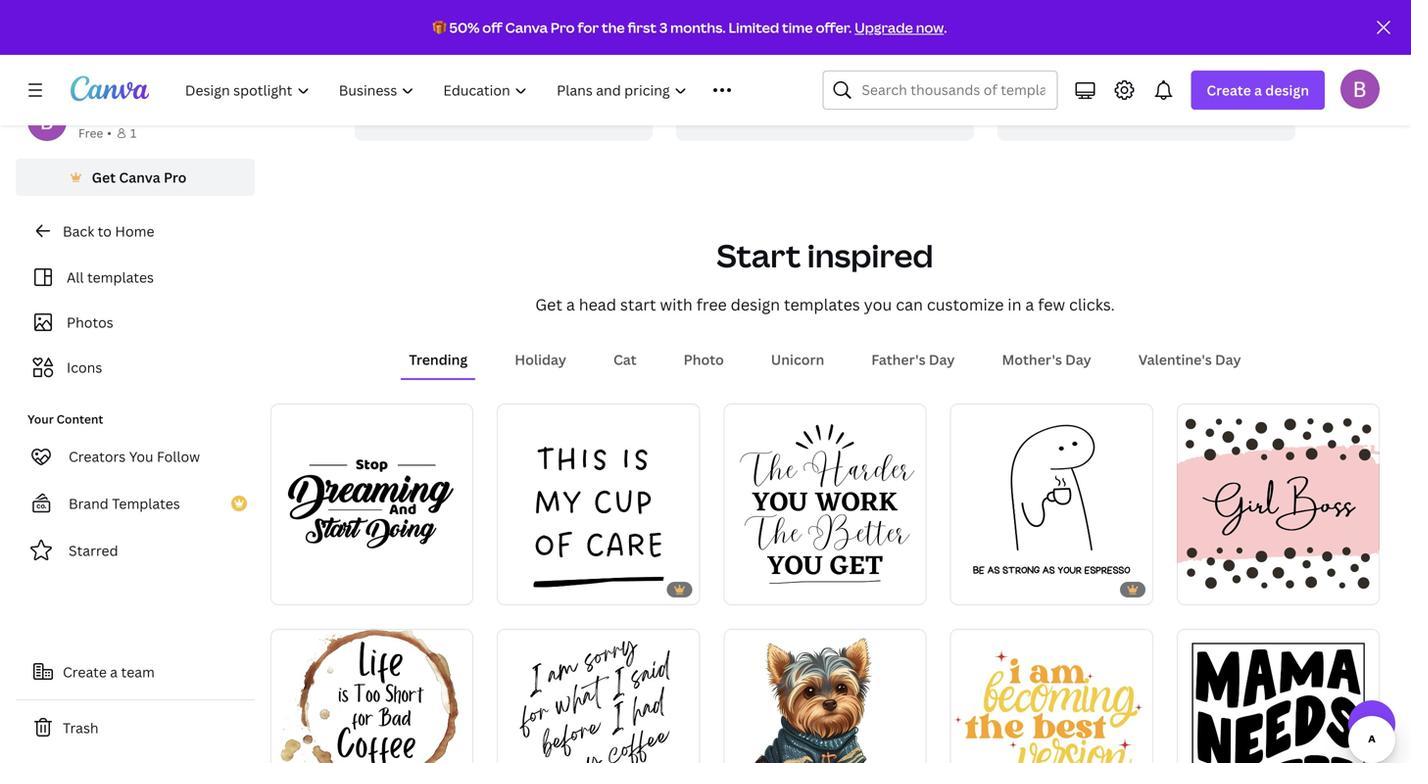 Task type: locate. For each thing, give the bounding box(es) containing it.
get left head
[[535, 294, 562, 315]]

1 vertical spatial create
[[63, 663, 107, 682]]

1 vertical spatial design
[[731, 294, 780, 315]]

a inside create a team button
[[110, 663, 118, 682]]

2 mug from the left
[[710, 25, 739, 44]]

father's day button
[[864, 341, 963, 378]]

2 day from the left
[[1065, 350, 1091, 369]]

2
[[1212, 581, 1218, 596]]

top level navigation element
[[172, 71, 776, 110], [172, 71, 776, 110]]

design inside dropdown button
[[1265, 81, 1309, 99]]

$17.50 up "made with bright white ceramic."
[[777, 25, 819, 44]]

free
[[78, 125, 103, 141]]

back to home
[[63, 222, 154, 241]]

for inside fda-certified printing with an exceptionally high-quality coating for bright colors and durability.
[[1248, 76, 1268, 95]]

holiday button
[[507, 341, 574, 378]]

get inside button
[[92, 168, 116, 187]]

day
[[929, 350, 955, 369], [1065, 350, 1091, 369], [1215, 350, 1241, 369]]

for up size
[[578, 18, 599, 37]]

1 vertical spatial the
[[507, 54, 529, 73]]

mug
[[389, 25, 417, 44], [710, 25, 739, 44]]

the left first in the left of the page
[[602, 18, 625, 37]]

1 mug from $17.50
[[378, 25, 498, 44], [700, 25, 819, 44]]

create inside button
[[63, 663, 107, 682]]

1 horizontal spatial the
[[602, 18, 625, 37]]

0 horizontal spatial mug
[[389, 25, 417, 44]]

1 from from the left
[[421, 25, 453, 44]]

brown modern life is too short for bad coffee mug image
[[270, 630, 474, 763]]

1 up the 11 at top
[[378, 25, 386, 44]]

canva inside button
[[119, 168, 160, 187]]

Search search field
[[862, 72, 1045, 109]]

1 vertical spatial bright
[[1021, 98, 1061, 116]]

0 horizontal spatial $17.50
[[456, 25, 498, 44]]

0 horizontal spatial create
[[63, 663, 107, 682]]

create for create a design
[[1207, 81, 1251, 99]]

design right free
[[731, 294, 780, 315]]

creators
[[69, 447, 126, 466]]

1 $17.50 from the left
[[456, 25, 498, 44]]

a left head
[[566, 294, 575, 315]]

your
[[401, 76, 431, 95]]

day inside 'button'
[[929, 350, 955, 369]]

to
[[98, 222, 112, 241]]

0 vertical spatial pro
[[551, 18, 575, 37]]

2 horizontal spatial with
[[1168, 54, 1196, 73]]

made
[[700, 54, 736, 73]]

0 horizontal spatial get
[[92, 168, 116, 187]]

off
[[482, 18, 502, 37]]

1 mug from $17.50 up the ounces
[[378, 25, 498, 44]]

creators you follow
[[69, 447, 200, 466]]

🎁
[[433, 18, 446, 37]]

1 horizontal spatial design
[[1265, 81, 1309, 99]]

0 horizontal spatial design
[[731, 294, 780, 315]]

1 day from the left
[[929, 350, 955, 369]]

0 horizontal spatial 1 mug from $17.50
[[378, 25, 498, 44]]

bob builder image
[[1341, 69, 1380, 109]]

design right coating on the right top of page
[[1265, 81, 1309, 99]]

0 vertical spatial get
[[92, 168, 116, 187]]

0 horizontal spatial pro
[[164, 168, 187, 187]]

mug up the ounces
[[389, 25, 417, 44]]

black simple quotes mug image
[[270, 404, 474, 604]]

templates
[[87, 268, 154, 287], [784, 294, 860, 315]]

1 of 2
[[1190, 581, 1218, 596]]

holiday
[[515, 350, 566, 369]]

certified
[[1053, 54, 1109, 73]]

pro
[[551, 18, 575, 37], [164, 168, 187, 187]]

1 1 mug from $17.50 from the left
[[378, 25, 498, 44]]

mother's day
[[1002, 350, 1091, 369]]

pro up "perfect"
[[551, 18, 575, 37]]

templates right all
[[87, 268, 154, 287]]

trash
[[63, 719, 99, 737]]

with up quality
[[1168, 54, 1196, 73]]

design
[[1265, 81, 1309, 99], [731, 294, 780, 315]]

1 horizontal spatial from
[[742, 25, 774, 44]]

1 horizontal spatial $17.50
[[777, 25, 819, 44]]

and
[[1109, 98, 1134, 116]]

day right father's
[[929, 350, 955, 369]]

mother's
[[1002, 350, 1062, 369]]

get down •
[[92, 168, 116, 187]]

0 horizontal spatial bright
[[772, 54, 812, 73]]

create inside dropdown button
[[1207, 81, 1251, 99]]

1 vertical spatial canva
[[119, 168, 160, 187]]

bright
[[772, 54, 812, 73], [1021, 98, 1061, 116]]

day for mother's day
[[1065, 350, 1091, 369]]

valentine's day button
[[1131, 341, 1249, 378]]

1 horizontal spatial canva
[[505, 18, 548, 37]]

1 right •
[[130, 125, 136, 141]]

0 horizontal spatial canva
[[119, 168, 160, 187]]

templates down the "start inspired"
[[784, 294, 860, 315]]

create left team
[[63, 663, 107, 682]]

time
[[782, 18, 813, 37]]

🎁 50% off canva pro for the first 3 months. limited time offer. upgrade now .
[[433, 18, 947, 37]]

offer.
[[816, 18, 852, 37]]

with right made
[[740, 54, 768, 73]]

mother's day button
[[994, 341, 1099, 378]]

black minimalist mama needs coffee typography mug image
[[1177, 630, 1380, 763]]

1 horizontal spatial templates
[[784, 294, 860, 315]]

for
[[578, 18, 599, 37], [378, 76, 398, 95], [1248, 76, 1268, 95]]

2 horizontal spatial for
[[1248, 76, 1268, 95]]

11
[[378, 54, 393, 73]]

unicorn button
[[763, 341, 832, 378]]

back to home link
[[16, 212, 255, 251]]

0 vertical spatial create
[[1207, 81, 1251, 99]]

2 from from the left
[[742, 25, 774, 44]]

1 horizontal spatial mug
[[710, 25, 739, 44]]

from up the ounces
[[421, 25, 453, 44]]

get a head start with free design templates you can customize in a few clicks.
[[535, 294, 1115, 315]]

create a design button
[[1191, 71, 1325, 110]]

50%
[[449, 18, 480, 37]]

1 horizontal spatial create
[[1207, 81, 1251, 99]]

a inside create a design dropdown button
[[1254, 81, 1262, 99]]

1 horizontal spatial 1 mug from $17.50
[[700, 25, 819, 44]]

(325
[[447, 54, 475, 73]]

0 horizontal spatial day
[[929, 350, 955, 369]]

1 horizontal spatial day
[[1065, 350, 1091, 369]]

black illustrated be as strong as your espresso mug image
[[950, 404, 1153, 604]]

1 mug from the left
[[389, 25, 417, 44]]

day right mother's
[[1065, 350, 1091, 369]]

a left team
[[110, 663, 118, 682]]

from left time
[[742, 25, 774, 44]]

all templates link
[[27, 259, 243, 296]]

an
[[1200, 54, 1216, 73]]

with left free
[[660, 294, 693, 315]]

1 horizontal spatial bright
[[1021, 98, 1061, 116]]

0 horizontal spatial with
[[660, 294, 693, 315]]

icons link
[[27, 349, 243, 386]]

$17.50
[[456, 25, 498, 44], [777, 25, 819, 44]]

0 vertical spatial the
[[602, 18, 625, 37]]

mug for 11
[[389, 25, 417, 44]]

get canva pro
[[92, 168, 187, 187]]

11 ounces (325 ml), the perfect size for your latte.
[[378, 54, 609, 95]]

2 horizontal spatial day
[[1215, 350, 1241, 369]]

2 1 mug from $17.50 from the left
[[700, 25, 819, 44]]

0 horizontal spatial for
[[378, 76, 398, 95]]

for down the 11 at top
[[378, 76, 398, 95]]

a
[[1254, 81, 1262, 99], [566, 294, 575, 315], [1025, 294, 1034, 315], [110, 663, 118, 682]]

the right the ml),
[[507, 54, 529, 73]]

trending
[[409, 350, 468, 369]]

1 mug from $17.50 up made
[[700, 25, 819, 44]]

create
[[1207, 81, 1251, 99], [63, 663, 107, 682]]

$17.50 up the ml),
[[456, 25, 498, 44]]

simple quotes mug image
[[497, 404, 700, 604]]

0 vertical spatial design
[[1265, 81, 1309, 99]]

0 vertical spatial templates
[[87, 268, 154, 287]]

1 horizontal spatial pro
[[551, 18, 575, 37]]

bright down time
[[772, 54, 812, 73]]

0 horizontal spatial the
[[507, 54, 529, 73]]

follow
[[157, 447, 200, 466]]

create down an in the top right of the page
[[1207, 81, 1251, 99]]

brand
[[69, 494, 109, 513]]

mug for made
[[710, 25, 739, 44]]

0 horizontal spatial from
[[421, 25, 453, 44]]

creators you follow link
[[16, 437, 255, 476]]

1 vertical spatial get
[[535, 294, 562, 315]]

black and pink feminine pattern girl boss mug image
[[1177, 404, 1380, 604]]

bright down exceptionally
[[1021, 98, 1061, 116]]

photos
[[67, 313, 113, 332]]

canva up back to home link
[[119, 168, 160, 187]]

canva right off
[[505, 18, 548, 37]]

None search field
[[823, 71, 1058, 110]]

starred
[[69, 541, 118, 560]]

the
[[602, 18, 625, 37], [507, 54, 529, 73]]

trending button
[[401, 341, 475, 378]]

back
[[63, 222, 94, 241]]

cat button
[[606, 341, 644, 378]]

3 day from the left
[[1215, 350, 1241, 369]]

2 $17.50 from the left
[[777, 25, 819, 44]]

pro up back to home link
[[164, 168, 187, 187]]

1 vertical spatial pro
[[164, 168, 187, 187]]

a right coating on the right top of page
[[1254, 81, 1262, 99]]

get
[[92, 168, 116, 187], [535, 294, 562, 315]]

day right valentine's
[[1215, 350, 1241, 369]]

quality
[[1147, 76, 1193, 95]]

1 horizontal spatial get
[[535, 294, 562, 315]]

mug up made
[[710, 25, 739, 44]]

unicorn
[[771, 350, 824, 369]]

for right coating on the right top of page
[[1248, 76, 1268, 95]]



Task type: vqa. For each thing, say whether or not it's contained in the screenshot.
Multicolor Clouds Daily Class Agenda Template group on the bottom left of the page
no



Task type: describe. For each thing, give the bounding box(es) containing it.
you
[[864, 294, 892, 315]]

coating
[[1196, 76, 1245, 95]]

father's
[[871, 350, 926, 369]]

get for get a head start with free design templates you can customize in a few clicks.
[[535, 294, 562, 315]]

from for with
[[742, 25, 774, 44]]

start inspired
[[717, 234, 934, 277]]

1 left of
[[1190, 581, 1196, 596]]

brand templates link
[[16, 484, 255, 523]]

photos link
[[27, 304, 243, 341]]

day for valentine's day
[[1215, 350, 1241, 369]]

brand templates
[[69, 494, 180, 513]]

all templates
[[67, 268, 154, 287]]

start
[[717, 234, 801, 277]]

ml),
[[479, 54, 503, 73]]

the inside 11 ounces (325 ml), the perfect size for your latte.
[[507, 54, 529, 73]]

photo button
[[676, 341, 732, 378]]

icons
[[67, 358, 102, 377]]

customize
[[927, 294, 1004, 315]]

now
[[916, 18, 944, 37]]

1 up made
[[700, 25, 707, 44]]

with inside fda-certified printing with an exceptionally high-quality coating for bright colors and durability.
[[1168, 54, 1196, 73]]

fda-
[[1021, 54, 1053, 73]]

3
[[659, 18, 668, 37]]

size
[[584, 54, 609, 73]]

your
[[27, 411, 54, 427]]

home
[[115, 222, 154, 241]]

day for father's day
[[929, 350, 955, 369]]

content
[[56, 411, 103, 427]]

.
[[944, 18, 947, 37]]

orange best friends illustrated quote mug image
[[724, 630, 927, 763]]

perfect
[[532, 54, 581, 73]]

can
[[896, 294, 923, 315]]

•
[[107, 125, 112, 141]]

1 horizontal spatial for
[[578, 18, 599, 37]]

starred link
[[16, 531, 255, 570]]

you
[[129, 447, 153, 466]]

durability.
[[1137, 98, 1204, 116]]

ceramic.
[[855, 54, 911, 73]]

get canva pro button
[[16, 159, 255, 196]]

pro inside 'get canva pro' button
[[164, 168, 187, 187]]

free handwritten funny quote mug image
[[497, 630, 700, 763]]

0 vertical spatial canva
[[505, 18, 548, 37]]

0 vertical spatial bright
[[772, 54, 812, 73]]

a for head
[[566, 294, 575, 315]]

from for ounces
[[421, 25, 453, 44]]

1 mug from $17.50 for ounces
[[378, 25, 498, 44]]

start
[[620, 294, 656, 315]]

create a team button
[[16, 653, 255, 692]]

white
[[815, 54, 851, 73]]

templates
[[112, 494, 180, 513]]

ounces
[[396, 54, 444, 73]]

clicks.
[[1069, 294, 1115, 315]]

1 mug from $17.50 for with
[[700, 25, 819, 44]]

head
[[579, 294, 616, 315]]

black simple motivational mug image
[[724, 404, 927, 604]]

few
[[1038, 294, 1065, 315]]

a for team
[[110, 663, 118, 682]]

1 horizontal spatial with
[[740, 54, 768, 73]]

cat
[[613, 350, 637, 369]]

create for create a team
[[63, 663, 107, 682]]

free •
[[78, 125, 112, 141]]

a for design
[[1254, 81, 1262, 99]]

0 horizontal spatial templates
[[87, 268, 154, 287]]

colors
[[1064, 98, 1105, 116]]

1 vertical spatial templates
[[784, 294, 860, 315]]

photo
[[684, 350, 724, 369]]

$17.50 for bright
[[777, 25, 819, 44]]

exceptionally
[[1021, 76, 1110, 95]]

all
[[67, 268, 84, 287]]

latte.
[[435, 76, 469, 95]]

1 of 2 link
[[1177, 404, 1380, 605]]

trash link
[[16, 709, 255, 748]]

for inside 11 ounces (325 ml), the perfect size for your latte.
[[378, 76, 398, 95]]

fda-certified printing with an exceptionally high-quality coating for bright colors and durability.
[[1021, 54, 1268, 116]]

get for get canva pro
[[92, 168, 116, 187]]

create a team
[[63, 663, 155, 682]]

upgrade now button
[[855, 18, 944, 37]]

made with bright white ceramic.
[[700, 54, 911, 73]]

bright inside fda-certified printing with an exceptionally high-quality coating for bright colors and durability.
[[1021, 98, 1061, 116]]

upgrade
[[855, 18, 913, 37]]

free
[[697, 294, 727, 315]]

of
[[1199, 581, 1210, 596]]

your content
[[27, 411, 103, 427]]

in
[[1008, 294, 1022, 315]]

valentine's day
[[1138, 350, 1241, 369]]

$17.50 for (325
[[456, 25, 498, 44]]

limited
[[729, 18, 779, 37]]

orange yellow selflove quote lettering mug image
[[950, 630, 1153, 763]]

father's day
[[871, 350, 955, 369]]

months.
[[670, 18, 726, 37]]

create a design
[[1207, 81, 1309, 99]]

a right in
[[1025, 294, 1034, 315]]

printing
[[1112, 54, 1164, 73]]

team
[[121, 663, 155, 682]]

first
[[628, 18, 657, 37]]



